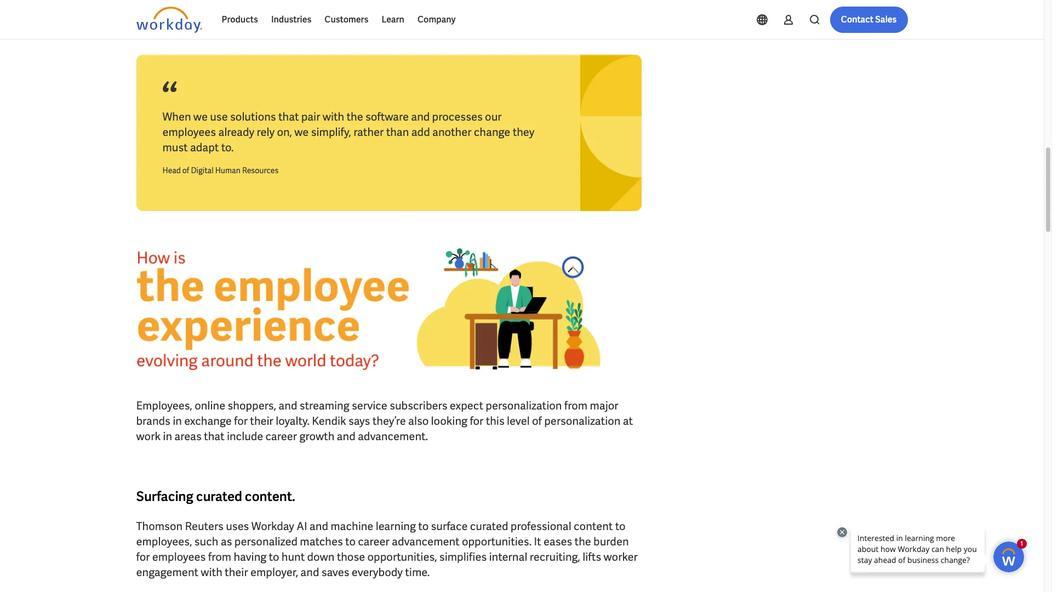 Task type: describe. For each thing, give the bounding box(es) containing it.
employees, online shoppers, and streaming service subscribers expect personalization from major brands in exchange for their loyalty. kendik says they're also looking for this level of personalization at work in areas that include career growth and advancement.
[[136, 399, 633, 443]]

must
[[163, 140, 188, 155]]

when we use solutions that pair with the software and processes our employees already rely on, we simplify, rather than add another change they must adapt to.
[[163, 110, 535, 155]]

such
[[195, 535, 218, 549]]

contact sales link
[[831, 7, 908, 33]]

also
[[408, 414, 429, 428]]

career inside thomson reuters uses workday ai and machine learning to surface curated professional content to employees, such as personalized matches to career advancement opportunities. it eases the burden for employees from having to hunt down those opportunities, simplifies internal recruiting, lifts worker engagement with their employer, and saves everybody time.
[[358, 535, 390, 549]]

use
[[210, 110, 228, 124]]

shoppers,
[[228, 399, 276, 413]]

growth
[[300, 429, 335, 443]]

and down says
[[337, 429, 356, 443]]

down
[[307, 550, 335, 564]]

to up the advancement
[[418, 519, 429, 533]]

employer,
[[251, 565, 298, 579]]

resources
[[242, 166, 279, 175]]

than
[[386, 125, 409, 139]]

opportunities,
[[368, 550, 437, 564]]

ai
[[297, 519, 307, 533]]

those
[[337, 550, 365, 564]]

surfacing
[[136, 488, 193, 505]]

work
[[136, 429, 161, 443]]

1 vertical spatial we
[[295, 125, 309, 139]]

products
[[222, 14, 258, 25]]

for inside thomson reuters uses workday ai and machine learning to surface curated professional content to employees, such as personalized matches to career advancement opportunities. it eases the burden for employees from having to hunt down those opportunities, simplifies internal recruiting, lifts worker engagement with their employer, and saves everybody time.
[[136, 550, 150, 564]]

areas
[[175, 429, 202, 443]]

to up the those
[[345, 535, 356, 549]]

uses
[[226, 519, 249, 533]]

personalized
[[235, 535, 298, 549]]

thomson reuters uses workday ai and machine learning to surface curated professional content to employees, such as personalized matches to career advancement opportunities. it eases the burden for employees from having to hunt down those opportunities, simplifies internal recruiting, lifts worker engagement with their employer, and saves everybody time.
[[136, 519, 638, 579]]

when
[[163, 110, 191, 124]]

customers button
[[318, 7, 375, 33]]

engagement
[[136, 565, 199, 579]]

having
[[234, 550, 267, 564]]

content
[[574, 519, 613, 533]]

content.
[[245, 488, 296, 505]]

level
[[507, 414, 530, 428]]

0 vertical spatial curated
[[196, 488, 242, 505]]

eases
[[544, 535, 573, 549]]

already
[[218, 125, 255, 139]]

the inside "when we use solutions that pair with the software and processes our employees already rely on, we simplify, rather than add another change they must adapt to."
[[347, 110, 363, 124]]

1 vertical spatial personalization
[[545, 414, 621, 428]]

their inside employees, online shoppers, and streaming service subscribers expect personalization from major brands in exchange for their loyalty. kendik says they're also looking for this level of personalization at work in areas that include career growth and advancement.
[[250, 414, 274, 428]]

they're
[[373, 414, 406, 428]]

our
[[485, 110, 502, 124]]

brands
[[136, 414, 170, 428]]

major
[[590, 399, 619, 413]]

pair
[[301, 110, 320, 124]]

saves
[[322, 565, 350, 579]]

learn
[[382, 14, 405, 25]]

they
[[513, 125, 535, 139]]

rather
[[354, 125, 384, 139]]

with inside "when we use solutions that pair with the software and processes our employees already rely on, we simplify, rather than add another change they must adapt to."
[[323, 110, 344, 124]]

everybody
[[352, 565, 403, 579]]

human
[[215, 166, 241, 175]]

thomson
[[136, 519, 183, 533]]

hunt
[[282, 550, 305, 564]]

0 vertical spatial personalization
[[486, 399, 562, 413]]

of inside employees, online shoppers, and streaming service subscribers expect personalization from major brands in exchange for their loyalty. kendik says they're also looking for this level of personalization at work in areas that include career growth and advancement.
[[532, 414, 542, 428]]

customers
[[325, 14, 369, 25]]

solutions
[[230, 110, 276, 124]]

surface
[[431, 519, 468, 533]]

streaming
[[300, 399, 350, 413]]

add
[[412, 125, 430, 139]]

career inside employees, online shoppers, and streaming service subscribers expect personalization from major brands in exchange for their loyalty. kendik says they're also looking for this level of personalization at work in areas that include career growth and advancement.
[[266, 429, 297, 443]]

to up employer,
[[269, 550, 279, 564]]

recruiting,
[[530, 550, 581, 564]]

reuters
[[185, 519, 224, 533]]

learning
[[376, 519, 416, 533]]

adapt
[[190, 140, 219, 155]]

simplifies
[[440, 550, 487, 564]]

go to the homepage image
[[136, 7, 202, 33]]

1 horizontal spatial in
[[173, 414, 182, 428]]



Task type: locate. For each thing, give the bounding box(es) containing it.
this
[[486, 414, 505, 428]]

1 vertical spatial their
[[225, 565, 248, 579]]

sales
[[876, 14, 897, 25]]

1 horizontal spatial that
[[279, 110, 299, 124]]

0 horizontal spatial career
[[266, 429, 297, 443]]

that inside employees, online shoppers, and streaming service subscribers expect personalization from major brands in exchange for their loyalty. kendik says they're also looking for this level of personalization at work in areas that include career growth and advancement.
[[204, 429, 225, 443]]

expect
[[450, 399, 484, 413]]

0 vertical spatial in
[[173, 414, 182, 428]]

it
[[534, 535, 542, 549]]

from inside employees, online shoppers, and streaming service subscribers expect personalization from major brands in exchange for their loyalty. kendik says they're also looking for this level of personalization at work in areas that include career growth and advancement.
[[565, 399, 588, 413]]

that inside "when we use solutions that pair with the software and processes our employees already rely on, we simplify, rather than add another change they must adapt to."
[[279, 110, 299, 124]]

curated
[[196, 488, 242, 505], [470, 519, 509, 533]]

employees inside "when we use solutions that pair with the software and processes our employees already rely on, we simplify, rather than add another change they must adapt to."
[[163, 125, 216, 139]]

to up burden
[[616, 519, 626, 533]]

for up include
[[234, 414, 248, 428]]

their
[[250, 414, 274, 428], [225, 565, 248, 579]]

the up lifts
[[575, 535, 592, 549]]

employees down when
[[163, 125, 216, 139]]

to
[[418, 519, 429, 533], [616, 519, 626, 533], [345, 535, 356, 549], [269, 550, 279, 564]]

and up loyalty. at the left of page
[[279, 399, 297, 413]]

change
[[474, 125, 511, 139]]

from down as at the left bottom
[[208, 550, 231, 564]]

exchange
[[184, 414, 232, 428]]

workday
[[252, 519, 294, 533]]

1 vertical spatial that
[[204, 429, 225, 443]]

for down expect
[[470, 414, 484, 428]]

personalization
[[486, 399, 562, 413], [545, 414, 621, 428]]

and up matches
[[310, 519, 328, 533]]

on,
[[277, 125, 292, 139]]

of right level
[[532, 414, 542, 428]]

loyalty.
[[276, 414, 310, 428]]

to.
[[221, 140, 234, 155]]

1 horizontal spatial curated
[[470, 519, 509, 533]]

1 horizontal spatial for
[[234, 414, 248, 428]]

1 vertical spatial curated
[[470, 519, 509, 533]]

service
[[352, 399, 388, 413]]

time.
[[405, 565, 430, 579]]

0 horizontal spatial that
[[204, 429, 225, 443]]

1 horizontal spatial the
[[575, 535, 592, 549]]

company button
[[411, 7, 463, 33]]

0 horizontal spatial for
[[136, 550, 150, 564]]

1 vertical spatial of
[[532, 414, 542, 428]]

machine
[[331, 519, 374, 533]]

from
[[565, 399, 588, 413], [208, 550, 231, 564]]

0 vertical spatial we
[[193, 110, 208, 124]]

0 horizontal spatial curated
[[196, 488, 242, 505]]

1 vertical spatial employees
[[152, 550, 206, 564]]

and inside "when we use solutions that pair with the software and processes our employees already rely on, we simplify, rather than add another change they must adapt to."
[[411, 110, 430, 124]]

career down the machine
[[358, 535, 390, 549]]

with down "such"
[[201, 565, 223, 579]]

curated inside thomson reuters uses workday ai and machine learning to surface curated professional content to employees, such as personalized matches to career advancement opportunities. it eases the burden for employees from having to hunt down those opportunities, simplifies internal recruiting, lifts worker engagement with their employer, and saves everybody time.
[[470, 519, 509, 533]]

kendik
[[312, 414, 346, 428]]

company
[[418, 14, 456, 25]]

0 vertical spatial from
[[565, 399, 588, 413]]

career
[[266, 429, 297, 443], [358, 535, 390, 549]]

and
[[411, 110, 430, 124], [279, 399, 297, 413], [337, 429, 356, 443], [310, 519, 328, 533], [301, 565, 319, 579]]

head of digital human resources
[[163, 166, 279, 175]]

that
[[279, 110, 299, 124], [204, 429, 225, 443]]

that down exchange
[[204, 429, 225, 443]]

of
[[182, 166, 189, 175], [532, 414, 542, 428]]

1 vertical spatial with
[[201, 565, 223, 579]]

and up add
[[411, 110, 430, 124]]

online
[[195, 399, 225, 413]]

0 horizontal spatial of
[[182, 166, 189, 175]]

matches
[[300, 535, 343, 549]]

burden
[[594, 535, 629, 549]]

of right head
[[182, 166, 189, 175]]

subscribers
[[390, 399, 448, 413]]

curated up "reuters"
[[196, 488, 242, 505]]

software
[[366, 110, 409, 124]]

0 horizontal spatial in
[[163, 429, 172, 443]]

personalization down major
[[545, 414, 621, 428]]

we right on,
[[295, 125, 309, 139]]

industries button
[[265, 7, 318, 33]]

0 vertical spatial career
[[266, 429, 297, 443]]

surfacing curated content.
[[136, 488, 296, 505]]

0 horizontal spatial we
[[193, 110, 208, 124]]

lifts
[[583, 550, 602, 564]]

their down having
[[225, 565, 248, 579]]

0 vertical spatial employees
[[163, 125, 216, 139]]

2 horizontal spatial for
[[470, 414, 484, 428]]

opportunities.
[[462, 535, 532, 549]]

for down 'employees,'
[[136, 550, 150, 564]]

from inside thomson reuters uses workday ai and machine learning to surface curated professional content to employees, such as personalized matches to career advancement opportunities. it eases the burden for employees from having to hunt down those opportunities, simplifies internal recruiting, lifts worker engagement with their employer, and saves everybody time.
[[208, 550, 231, 564]]

in up areas
[[173, 414, 182, 428]]

the inside thomson reuters uses workday ai and machine learning to surface curated professional content to employees, such as personalized matches to career advancement opportunities. it eases the burden for employees from having to hunt down those opportunities, simplifies internal recruiting, lifts worker engagement with their employer, and saves everybody time.
[[575, 535, 592, 549]]

from left major
[[565, 399, 588, 413]]

with inside thomson reuters uses workday ai and machine learning to surface curated professional content to employees, such as personalized matches to career advancement opportunities. it eases the burden for employees from having to hunt down those opportunities, simplifies internal recruiting, lifts worker engagement with their employer, and saves everybody time.
[[201, 565, 223, 579]]

and down down
[[301, 565, 319, 579]]

says
[[349, 414, 370, 428]]

0 vertical spatial of
[[182, 166, 189, 175]]

professional
[[511, 519, 572, 533]]

the up "rather"
[[347, 110, 363, 124]]

rely
[[257, 125, 275, 139]]

digital
[[191, 166, 214, 175]]

worker
[[604, 550, 638, 564]]

1 horizontal spatial of
[[532, 414, 542, 428]]

we
[[193, 110, 208, 124], [295, 125, 309, 139]]

0 vertical spatial the
[[347, 110, 363, 124]]

include
[[227, 429, 263, 443]]

their down shoppers,
[[250, 414, 274, 428]]

'' image
[[136, 237, 642, 380]]

1 vertical spatial from
[[208, 550, 231, 564]]

1 horizontal spatial career
[[358, 535, 390, 549]]

at
[[623, 414, 633, 428]]

learn button
[[375, 7, 411, 33]]

1 horizontal spatial with
[[323, 110, 344, 124]]

advancement.
[[358, 429, 428, 443]]

in right work at the left bottom
[[163, 429, 172, 443]]

1 vertical spatial in
[[163, 429, 172, 443]]

in
[[173, 414, 182, 428], [163, 429, 172, 443]]

career down loyalty. at the left of page
[[266, 429, 297, 443]]

processes
[[432, 110, 483, 124]]

the
[[347, 110, 363, 124], [575, 535, 592, 549]]

0 vertical spatial their
[[250, 414, 274, 428]]

simplify,
[[311, 125, 351, 139]]

employees inside thomson reuters uses workday ai and machine learning to surface curated professional content to employees, such as personalized matches to career advancement opportunities. it eases the burden for employees from having to hunt down those opportunities, simplifies internal recruiting, lifts worker engagement with their employer, and saves everybody time.
[[152, 550, 206, 564]]

looking
[[431, 414, 468, 428]]

employees,
[[136, 399, 192, 413]]

0 horizontal spatial the
[[347, 110, 363, 124]]

that up on,
[[279, 110, 299, 124]]

1 horizontal spatial from
[[565, 399, 588, 413]]

employees,
[[136, 535, 192, 549]]

0 horizontal spatial their
[[225, 565, 248, 579]]

0 horizontal spatial from
[[208, 550, 231, 564]]

1 vertical spatial the
[[575, 535, 592, 549]]

0 vertical spatial that
[[279, 110, 299, 124]]

0 vertical spatial with
[[323, 110, 344, 124]]

with
[[323, 110, 344, 124], [201, 565, 223, 579]]

curated up opportunities.
[[470, 519, 509, 533]]

employees up engagement
[[152, 550, 206, 564]]

products button
[[215, 7, 265, 33]]

contact sales
[[841, 14, 897, 25]]

internal
[[489, 550, 528, 564]]

0 horizontal spatial with
[[201, 565, 223, 579]]

head
[[163, 166, 181, 175]]

we left use on the top left
[[193, 110, 208, 124]]

contact
[[841, 14, 874, 25]]

industries
[[271, 14, 312, 25]]

their inside thomson reuters uses workday ai and machine learning to surface curated professional content to employees, such as personalized matches to career advancement opportunities. it eases the burden for employees from having to hunt down those opportunities, simplifies internal recruiting, lifts worker engagement with their employer, and saves everybody time.
[[225, 565, 248, 579]]

1 horizontal spatial their
[[250, 414, 274, 428]]

personalization up level
[[486, 399, 562, 413]]

with up simplify, on the left top of page
[[323, 110, 344, 124]]

another
[[433, 125, 472, 139]]

as
[[221, 535, 232, 549]]

1 horizontal spatial we
[[295, 125, 309, 139]]

1 vertical spatial career
[[358, 535, 390, 549]]



Task type: vqa. For each thing, say whether or not it's contained in the screenshot.
Surfacing curated content.
yes



